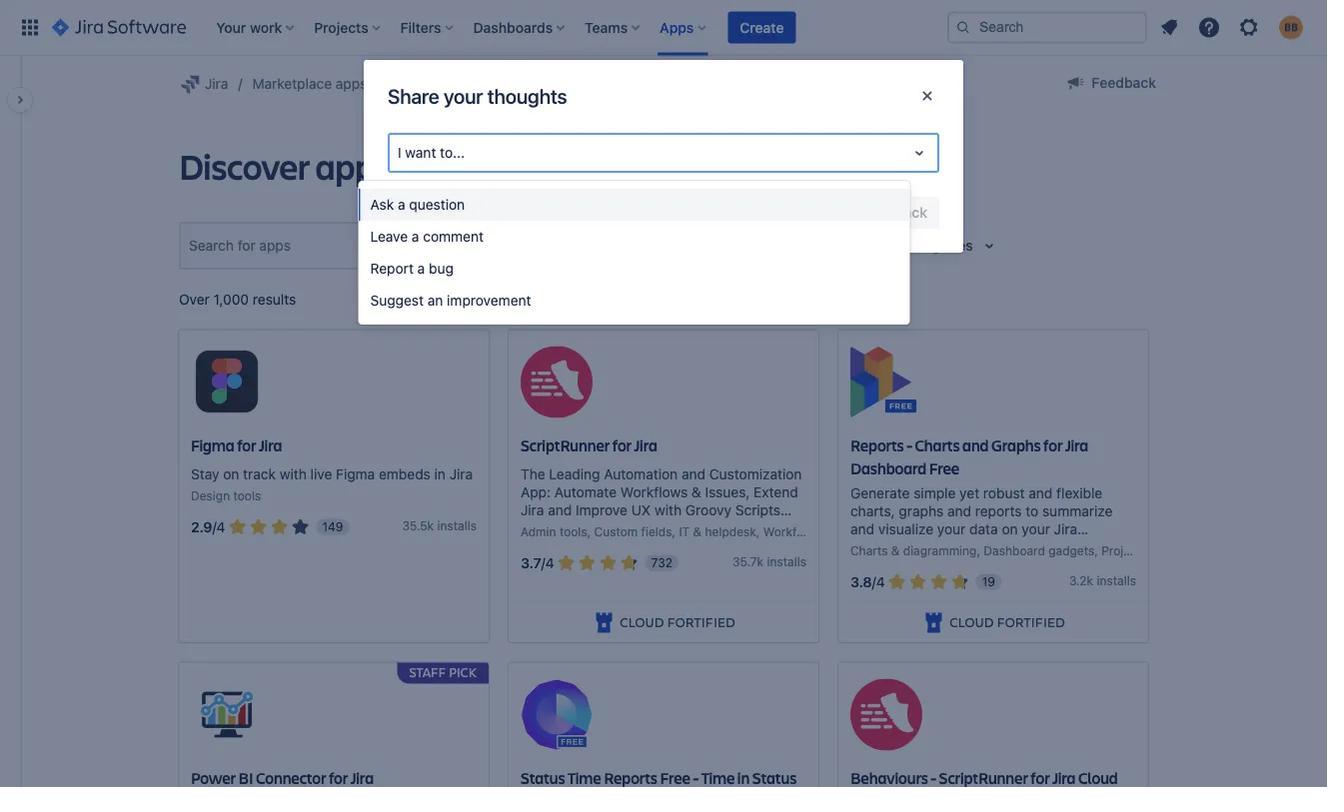 Task type: locate. For each thing, give the bounding box(es) containing it.
1 vertical spatial /
[[542, 555, 546, 571]]

0 vertical spatial dashboard
[[851, 458, 927, 479]]

for up the track
[[237, 435, 256, 456]]

1 vertical spatial 4
[[546, 555, 555, 571]]

1 fortified from the left
[[668, 614, 736, 632]]

track
[[243, 466, 276, 482]]

2 cloud fortified from the left
[[950, 614, 1066, 632]]

figma up stay
[[191, 435, 235, 456]]

0 horizontal spatial cloud fortified
[[620, 614, 736, 632]]

0 vertical spatial a
[[398, 196, 406, 213]]

1 horizontal spatial charts
[[915, 435, 960, 456]]

figma
[[191, 435, 235, 456], [336, 466, 375, 482]]

2 horizontal spatial 4
[[877, 574, 886, 591]]

1 vertical spatial free
[[930, 458, 960, 479]]

free for all teams
[[628, 237, 739, 254]]

jira inside stay on track with live figma embeds in jira design tools
[[450, 466, 473, 482]]

0 horizontal spatial tools
[[233, 489, 261, 503]]

cloud fortified down 732
[[620, 614, 736, 632]]

1 horizontal spatial with
[[655, 502, 682, 518]]

on inside generate simple yet robust and flexible charts, graphs and reports to summarize and visualize your data on your jira dashboards
[[1002, 521, 1019, 537]]

2 fortified from the left
[[998, 614, 1066, 632]]

share
[[388, 84, 439, 108]]

0 vertical spatial free
[[628, 237, 656, 254]]

0 vertical spatial /
[[213, 519, 217, 535]]

suggest
[[370, 292, 424, 309]]

cloud fortified down 19
[[950, 614, 1066, 632]]

generate
[[851, 485, 910, 501]]

project
[[1102, 544, 1142, 558]]

jira up flexible
[[1066, 435, 1089, 456]]

charts inside reports - charts and graphs for jira dashboard free
[[915, 435, 960, 456]]

3.2k install s
[[1070, 574, 1137, 588]]

a left bug
[[418, 260, 425, 277]]

jira right in
[[450, 466, 473, 482]]

& inside the leading automation and customization app: automate workflows & issues, extend jira and improve ux with groovy scripts and jql
[[692, 484, 702, 500]]

figma for jira image
[[191, 346, 263, 418]]

3.2k
[[1070, 574, 1094, 588]]

tools
[[233, 489, 261, 503], [560, 525, 588, 539]]

data
[[970, 521, 999, 537]]

s right 35.5k
[[471, 519, 477, 533]]

a for leave
[[412, 228, 419, 245]]

stay
[[191, 466, 219, 482]]

1 vertical spatial &
[[694, 525, 702, 539]]

figma for jira
[[191, 435, 282, 456]]

0 vertical spatial install
[[437, 519, 471, 533]]

1 vertical spatial with
[[655, 502, 682, 518]]

a right leave
[[412, 228, 419, 245]]

, down improve
[[588, 525, 591, 539]]

free up the simple
[[930, 458, 960, 479]]

0 horizontal spatial install
[[437, 519, 471, 533]]

4 right '3.7' at bottom left
[[546, 555, 555, 571]]

1 horizontal spatial cloud
[[950, 614, 994, 632]]

4
[[217, 519, 226, 535], [546, 555, 555, 571], [877, 574, 886, 591]]

flexible
[[1057, 485, 1103, 501]]

a for report
[[418, 260, 425, 277]]

1 vertical spatial apps
[[315, 142, 391, 189]]

power bi connector for jira image
[[191, 679, 263, 751]]

app:
[[521, 484, 551, 500]]

admin tools , custom fields , it & helpdesk , workflow
[[521, 525, 816, 539]]

s down project on the bottom
[[1131, 574, 1137, 588]]

1 vertical spatial a
[[412, 228, 419, 245]]

1 vertical spatial on
[[1002, 521, 1019, 537]]

with left live
[[280, 466, 307, 482]]

charts right -
[[915, 435, 960, 456]]

your up diagramming
[[938, 521, 966, 537]]

19
[[983, 576, 996, 590]]

149
[[323, 520, 343, 534]]

Search for apps field
[[183, 228, 425, 264]]

2 horizontal spatial s
[[1131, 574, 1137, 588]]

on down reports on the bottom right
[[1002, 521, 1019, 537]]

over
[[179, 291, 210, 308]]

thoughts
[[488, 84, 567, 108]]

reports
[[851, 435, 905, 456]]

create banner
[[0, 0, 1328, 56]]

fortified down 732
[[668, 614, 736, 632]]

install for scriptrunner for jira
[[767, 555, 801, 569]]

0 horizontal spatial figma
[[191, 435, 235, 456]]

1 vertical spatial dashboard
[[984, 544, 1046, 558]]

stay on track with live figma embeds in jira design tools
[[191, 466, 473, 503]]

for
[[651, 142, 693, 189], [660, 237, 678, 254], [237, 435, 256, 456], [613, 435, 632, 456], [1044, 435, 1063, 456]]

4 right 3.8 at right bottom
[[877, 574, 886, 591]]

open image
[[908, 141, 932, 165]]

dashboards
[[851, 539, 927, 555]]

0 vertical spatial apps
[[336, 75, 367, 92]]

0 horizontal spatial with
[[280, 466, 307, 482]]

discover
[[179, 142, 310, 189]]

dashboard down reports on the right of the page
[[851, 458, 927, 479]]

free left all
[[628, 237, 656, 254]]

for for scriptrunner for jira
[[613, 435, 632, 456]]

0 vertical spatial with
[[280, 466, 307, 482]]

admin
[[521, 525, 556, 539]]

feedback
[[1092, 74, 1157, 91]]

1 horizontal spatial install
[[767, 555, 801, 569]]

0 horizontal spatial charts
[[851, 544, 888, 558]]

cloud fortified app badge image down custom
[[592, 611, 616, 635]]

cloud down 732
[[620, 614, 664, 632]]

share your thoughts
[[388, 84, 567, 108]]

2 horizontal spatial /
[[873, 574, 877, 591]]

a
[[398, 196, 406, 213], [412, 228, 419, 245], [418, 260, 425, 277]]

tools down the track
[[233, 489, 261, 503]]

1 cloud fortified app badge image from the left
[[592, 611, 616, 635]]

for left all
[[660, 237, 678, 254]]

install for reports - charts and graphs for jira dashboard free
[[1097, 574, 1131, 588]]

apps for marketplace
[[336, 75, 367, 92]]

0 horizontal spatial /
[[213, 519, 217, 535]]

workflow
[[764, 525, 816, 539]]

fortified
[[668, 614, 736, 632], [998, 614, 1066, 632]]

&
[[692, 484, 702, 500], [694, 525, 702, 539], [892, 544, 900, 558]]

and
[[396, 142, 455, 189], [963, 435, 989, 456], [682, 466, 706, 482], [1029, 485, 1053, 501], [548, 502, 572, 518], [948, 503, 972, 519], [521, 520, 545, 536], [851, 521, 875, 537]]

graphs
[[992, 435, 1042, 456]]

0 horizontal spatial cloud
[[620, 614, 664, 632]]

i
[[398, 144, 402, 161]]

, down data
[[977, 544, 981, 558]]

1 cloud fortified from the left
[[620, 614, 736, 632]]

1 vertical spatial figma
[[336, 466, 375, 482]]

2 cloud fortified app badge image from the left
[[922, 611, 946, 635]]

charts
[[915, 435, 960, 456], [851, 544, 888, 558]]

a right ask
[[398, 196, 406, 213]]

in
[[435, 466, 446, 482]]

for up the automation
[[613, 435, 632, 456]]

1 horizontal spatial fortified
[[998, 614, 1066, 632]]

install right 35.5k
[[437, 519, 471, 533]]

dashboard
[[851, 458, 927, 479], [984, 544, 1046, 558]]

/ down 'design'
[[213, 519, 217, 535]]

jira inside the leading automation and customization app: automate workflows & issues, extend jira and improve ux with groovy scripts and jql
[[521, 502, 544, 518]]

on inside stay on track with live figma embeds in jira design tools
[[223, 466, 239, 482]]

jira left marketplace
[[205, 75, 228, 92]]

2 cloud from the left
[[950, 614, 994, 632]]

improve
[[576, 502, 628, 518]]

2 horizontal spatial install
[[1097, 574, 1131, 588]]

a for ask
[[398, 196, 406, 213]]

apps left "i"
[[315, 142, 391, 189]]

-
[[907, 435, 913, 456]]

1 vertical spatial s
[[801, 555, 807, 569]]

dashboard down data
[[984, 544, 1046, 558]]

0 horizontal spatial cloud fortified app badge image
[[592, 611, 616, 635]]

apps
[[336, 75, 367, 92], [315, 142, 391, 189]]

fortified down charts & diagramming , dashboard gadgets , project management
[[998, 614, 1066, 632]]

cloud fortified app badge image down diagramming
[[922, 611, 946, 635]]

0 horizontal spatial fortified
[[668, 614, 736, 632]]

1 horizontal spatial on
[[1002, 521, 1019, 537]]

1 vertical spatial tools
[[560, 525, 588, 539]]

1 horizontal spatial figma
[[336, 466, 375, 482]]

close modal image
[[916, 84, 940, 108]]

figma right live
[[336, 466, 375, 482]]

0 horizontal spatial on
[[223, 466, 239, 482]]

0 horizontal spatial 4
[[217, 519, 226, 535]]

s down workflow
[[801, 555, 807, 569]]

dashboard inside reports - charts and graphs for jira dashboard free
[[851, 458, 927, 479]]

1 cloud from the left
[[620, 614, 664, 632]]

i want to...
[[398, 144, 465, 161]]

cloud
[[620, 614, 664, 632], [950, 614, 994, 632]]

35.7k install s
[[733, 555, 807, 569]]

1 horizontal spatial your
[[938, 521, 966, 537]]

jira down summarize
[[1055, 521, 1078, 537]]

your down to
[[1022, 521, 1051, 537]]

jira up the automation
[[634, 435, 658, 456]]

& up groovy
[[692, 484, 702, 500]]

s for scriptrunner for jira
[[801, 555, 807, 569]]

1 vertical spatial install
[[767, 555, 801, 569]]

apps right marketplace
[[336, 75, 367, 92]]

for right graphs
[[1044, 435, 1063, 456]]

0 horizontal spatial dashboard
[[851, 458, 927, 479]]

cloud fortified for scriptrunner for jira
[[620, 614, 736, 632]]

install down project on the bottom
[[1097, 574, 1131, 588]]

install
[[437, 519, 471, 533], [767, 555, 801, 569], [1097, 574, 1131, 588]]

on right stay
[[223, 466, 239, 482]]

/ down admin
[[542, 555, 546, 571]]

& right it
[[694, 525, 702, 539]]

2 vertical spatial /
[[873, 574, 877, 591]]

/ down dashboards
[[873, 574, 877, 591]]

2 vertical spatial install
[[1097, 574, 1131, 588]]

0 horizontal spatial your
[[444, 84, 483, 108]]

0 vertical spatial s
[[471, 519, 477, 533]]

issues,
[[705, 484, 750, 500]]

, down 'scripts'
[[757, 525, 760, 539]]

0 vertical spatial 4
[[217, 519, 226, 535]]

on
[[223, 466, 239, 482], [1002, 521, 1019, 537]]

jira software image
[[52, 15, 186, 39], [52, 15, 186, 39]]

1 horizontal spatial s
[[801, 555, 807, 569]]

2 vertical spatial 4
[[877, 574, 886, 591]]

figma inside stay on track with live figma embeds in jira design tools
[[336, 466, 375, 482]]

1 horizontal spatial /
[[542, 555, 546, 571]]

,
[[588, 525, 591, 539], [672, 525, 676, 539], [757, 525, 760, 539], [977, 544, 981, 558], [1095, 544, 1099, 558]]

1 horizontal spatial 4
[[546, 555, 555, 571]]

0 vertical spatial tools
[[233, 489, 261, 503]]

status time reports free - time in status image
[[521, 679, 593, 751]]

fortified for scriptrunner for jira
[[668, 614, 736, 632]]

cloud fortified
[[620, 614, 736, 632], [950, 614, 1066, 632]]

staff pick
[[410, 664, 477, 681]]

charts up 3.8 / 4
[[851, 544, 888, 558]]

your right share
[[444, 84, 483, 108]]

1,000
[[214, 291, 249, 308]]

1 horizontal spatial cloud fortified
[[950, 614, 1066, 632]]

0 vertical spatial on
[[223, 466, 239, 482]]

cancel
[[752, 204, 797, 221]]

cloud down 19
[[950, 614, 994, 632]]

s for figma for jira
[[471, 519, 477, 533]]

free inside reports - charts and graphs for jira dashboard free
[[930, 458, 960, 479]]

& down visualize
[[892, 544, 900, 558]]

2 vertical spatial s
[[1131, 574, 1137, 588]]

1 horizontal spatial free
[[930, 458, 960, 479]]

jira inside reports - charts and graphs for jira dashboard free
[[1066, 435, 1089, 456]]

4 right 2.9
[[217, 519, 226, 535]]

cloud for charts
[[950, 614, 994, 632]]

jira down app:
[[521, 502, 544, 518]]

/
[[213, 519, 217, 535], [542, 555, 546, 571], [873, 574, 877, 591]]

reports - charts and graphs for jira dashboard free image
[[851, 346, 923, 418]]

primary element
[[12, 0, 948, 55]]

2 vertical spatial a
[[418, 260, 425, 277]]

your
[[444, 84, 483, 108], [938, 521, 966, 537], [1022, 521, 1051, 537]]

0 vertical spatial &
[[692, 484, 702, 500]]

suggest an improvement
[[370, 292, 531, 309]]

diagramming
[[904, 544, 977, 558]]

leave
[[370, 228, 408, 245]]

tools right admin
[[560, 525, 588, 539]]

0 vertical spatial charts
[[915, 435, 960, 456]]

cloud fortified for reports - charts and graphs for jira dashboard free
[[950, 614, 1066, 632]]

with inside the leading automation and customization app: automate workflows & issues, extend jira and improve ux with groovy scripts and jql
[[655, 502, 682, 518]]

0 horizontal spatial s
[[471, 519, 477, 533]]

with up admin tools , custom fields , it & helpdesk , workflow
[[655, 502, 682, 518]]

cloud for jira
[[620, 614, 664, 632]]

install down workflow
[[767, 555, 801, 569]]

bug
[[429, 260, 454, 277]]

free
[[628, 237, 656, 254], [930, 458, 960, 479]]

install for figma for jira
[[437, 519, 471, 533]]

cloud fortified app badge image
[[592, 611, 616, 635], [922, 611, 946, 635]]

0 vertical spatial figma
[[191, 435, 235, 456]]

1 horizontal spatial cloud fortified app badge image
[[922, 611, 946, 635]]

context icon image
[[179, 72, 203, 96], [179, 72, 203, 96]]



Task type: vqa. For each thing, say whether or not it's contained in the screenshot.
ENJOY. at the left top
no



Task type: describe. For each thing, give the bounding box(es) containing it.
generate simple yet robust and flexible charts, graphs and reports to summarize and visualize your data on your jira dashboards
[[851, 485, 1113, 555]]

jira up the track
[[259, 435, 282, 456]]

reports - charts and graphs for jira dashboard free
[[851, 435, 1089, 479]]

jira link
[[179, 72, 228, 96]]

marketplace apps link
[[252, 72, 367, 96]]

3.8 / 4
[[851, 574, 886, 591]]

, left project on the bottom
[[1095, 544, 1099, 558]]

ask
[[370, 196, 394, 213]]

improvement
[[447, 292, 531, 309]]

report a bug
[[370, 260, 454, 277]]

results
[[253, 291, 296, 308]]

search image
[[956, 19, 972, 35]]

teams
[[700, 237, 739, 254]]

an
[[428, 292, 443, 309]]

custom
[[595, 525, 638, 539]]

2 vertical spatial &
[[892, 544, 900, 558]]

2.9
[[191, 519, 213, 535]]

3.7
[[521, 555, 542, 571]]

visualize
[[879, 521, 934, 537]]

jql
[[549, 520, 575, 536]]

for for figma for jira
[[237, 435, 256, 456]]

behaviours - scriptrunner for jira cloud image
[[851, 679, 923, 751]]

cloud fortified app badge image for -
[[922, 611, 946, 635]]

question
[[409, 196, 465, 213]]

charts,
[[851, 503, 896, 519]]

to...
[[440, 144, 465, 161]]

1 horizontal spatial dashboard
[[984, 544, 1046, 558]]

fields
[[642, 525, 672, 539]]

reports
[[976, 503, 1022, 519]]

2 horizontal spatial your
[[1022, 521, 1051, 537]]

35.7k
[[733, 555, 764, 569]]

35.5k
[[402, 519, 434, 533]]

/ for reports - charts and graphs for jira dashboard free
[[873, 574, 877, 591]]

732
[[652, 556, 673, 570]]

, left it
[[672, 525, 676, 539]]

scriptrunner
[[521, 435, 610, 456]]

report
[[370, 260, 414, 277]]

scriptrunner for jira image
[[521, 346, 593, 418]]

feedback button
[[1052, 67, 1169, 99]]

discover apps and integrations for jira
[[179, 142, 751, 189]]

create button
[[728, 11, 796, 43]]

cloud fortified app badge image for for
[[592, 611, 616, 635]]

leading
[[549, 466, 600, 482]]

35.5k install s
[[402, 519, 477, 533]]

scripts
[[736, 502, 781, 518]]

pick
[[449, 664, 477, 681]]

helpdesk
[[705, 525, 757, 539]]

tools inside stay on track with live figma embeds in jira design tools
[[233, 489, 261, 503]]

design
[[191, 489, 230, 503]]

with inside stay on track with live figma embeds in jira design tools
[[280, 466, 307, 482]]

automate
[[555, 484, 617, 500]]

apps for discover
[[315, 142, 391, 189]]

Search field
[[948, 11, 1148, 43]]

groovy
[[686, 502, 732, 518]]

extend
[[754, 484, 799, 500]]

the
[[521, 466, 546, 482]]

for inside reports - charts and graphs for jira dashboard free
[[1044, 435, 1063, 456]]

2.9 / 4
[[191, 519, 226, 535]]

for up free for all teams
[[651, 142, 693, 189]]

it
[[679, 525, 690, 539]]

all
[[682, 237, 696, 254]]

0 horizontal spatial free
[[628, 237, 656, 254]]

charts & diagramming , dashboard gadgets , project management
[[851, 544, 1219, 558]]

4 for reports - charts and graphs for jira dashboard free
[[877, 574, 886, 591]]

3.8
[[851, 574, 873, 591]]

customization
[[710, 466, 802, 482]]

ask a question
[[370, 196, 465, 213]]

/ for scriptrunner for jira
[[542, 555, 546, 571]]

summarize
[[1043, 503, 1113, 519]]

automation
[[604, 466, 678, 482]]

3.7 / 4
[[521, 555, 555, 571]]

4 for scriptrunner for jira
[[546, 555, 555, 571]]

jira up cancel button
[[699, 142, 751, 189]]

1 vertical spatial charts
[[851, 544, 888, 558]]

over 1,000 results
[[179, 291, 296, 308]]

create
[[740, 19, 784, 35]]

1 horizontal spatial tools
[[560, 525, 588, 539]]

embeds
[[379, 466, 431, 482]]

jira inside generate simple yet robust and flexible charts, graphs and reports to summarize and visualize your data on your jira dashboards
[[1055, 521, 1078, 537]]

management
[[1146, 544, 1219, 558]]

scriptrunner for jira
[[521, 435, 658, 456]]

fortified for reports - charts and graphs for jira dashboard free
[[998, 614, 1066, 632]]

yet
[[960, 485, 980, 501]]

the leading automation and customization app: automate workflows & issues, extend jira and improve ux with groovy scripts and jql
[[521, 466, 802, 536]]

live
[[311, 466, 332, 482]]

marketplace
[[252, 75, 332, 92]]

to
[[1026, 503, 1039, 519]]

/ for figma for jira
[[213, 519, 217, 535]]

leave a comment
[[370, 228, 484, 245]]

4 for figma for jira
[[217, 519, 226, 535]]

s for reports - charts and graphs for jira dashboard free
[[1131, 574, 1137, 588]]

ux
[[632, 502, 651, 518]]

marketplace apps
[[252, 75, 367, 92]]

workflows
[[621, 484, 688, 500]]

and inside reports - charts and graphs for jira dashboard free
[[963, 435, 989, 456]]

robust
[[984, 485, 1025, 501]]

for for free for all teams
[[660, 237, 678, 254]]

graphs
[[899, 503, 944, 519]]

comment
[[423, 228, 484, 245]]



